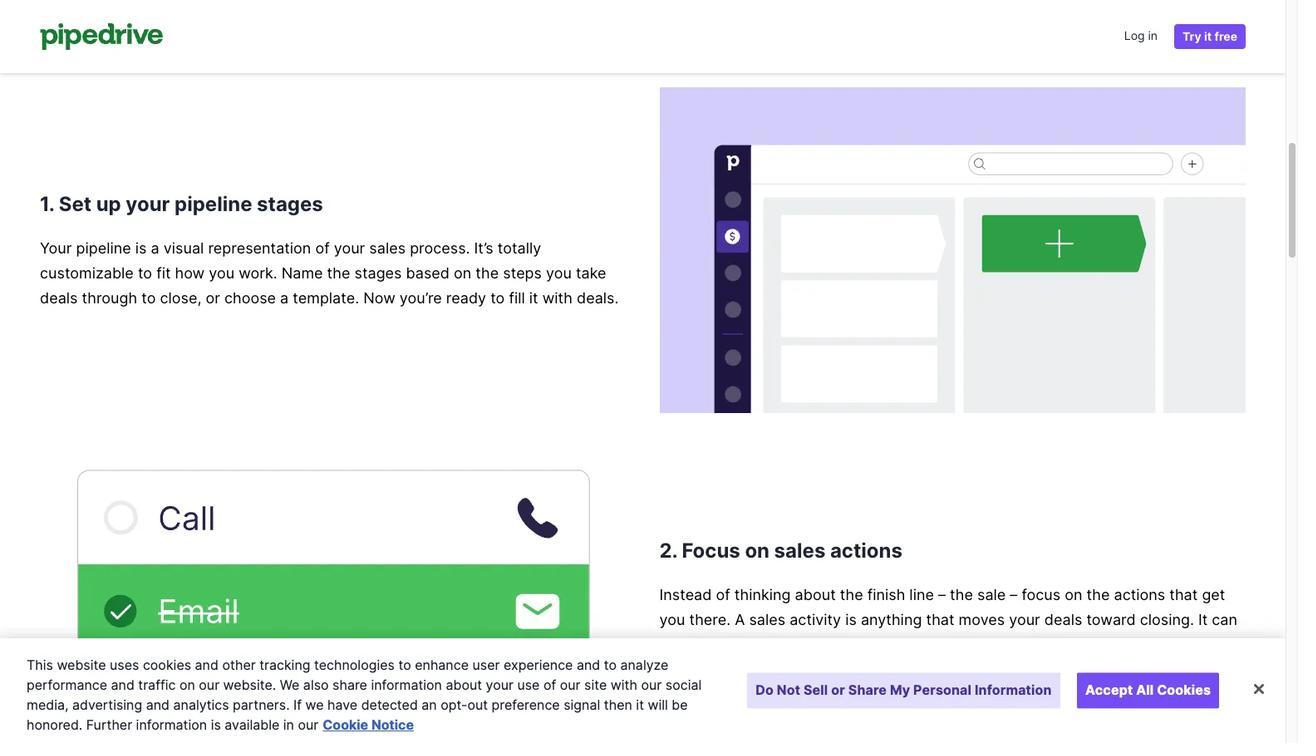 Task type: describe. For each thing, give the bounding box(es) containing it.
now
[[363, 289, 396, 307]]

if
[[293, 697, 302, 713]]

pipedrive
[[780, 661, 846, 678]]

the up toward
[[1087, 586, 1110, 603]]

1. set up your pipeline stages
[[40, 192, 323, 216]]

we
[[306, 697, 324, 713]]

notice
[[371, 717, 414, 733]]

will
[[648, 697, 668, 713]]

accept all cookies button
[[1077, 673, 1220, 709]]

2 – from the left
[[1010, 586, 1018, 603]]

other
[[222, 657, 256, 673]]

or inside button
[[831, 682, 845, 699]]

lunch,
[[775, 636, 818, 653]]

about inside the "instead of thinking about the finish line – the sale – focus on the actions that get you there. a sales activity is anything that moves your deals toward closing. it can be a phone call, lunch, meeting, email or anything in between. schedule plenty of activities and let pipedrive remind you what to do next."
[[795, 586, 836, 603]]

out
[[467, 697, 488, 713]]

is inside the "instead of thinking about the finish line – the sale – focus on the actions that get you there. a sales activity is anything that moves your deals toward closing. it can be a phone call, lunch, meeting, email or anything in between. schedule plenty of activities and let pipedrive remind you what to do next."
[[846, 611, 857, 628]]

an
[[422, 697, 437, 713]]

experience
[[504, 657, 573, 673]]

you're
[[400, 289, 442, 307]]

we
[[280, 677, 300, 693]]

and down uses
[[111, 677, 135, 693]]

to left fill
[[491, 289, 505, 307]]

0 horizontal spatial actions
[[830, 538, 903, 563]]

your inside this website uses cookies and other tracking technologies to enhance user experience and to analyze performance and traffic on our website. we also share information about your use of our site with our social media, advertising and analytics partners. if we have detected an opt-out preference signal then it will be honored. further information is available in our
[[486, 677, 514, 693]]

your right 'up'
[[126, 192, 170, 216]]

0 vertical spatial pipeline
[[175, 192, 252, 216]]

detected
[[361, 697, 418, 713]]

not
[[777, 682, 801, 699]]

thinking
[[735, 586, 791, 603]]

deals.
[[577, 289, 619, 307]]

work.
[[239, 264, 277, 282]]

your
[[40, 239, 72, 257]]

to left enhance
[[399, 657, 411, 673]]

honored.
[[27, 717, 83, 733]]

call,
[[743, 636, 771, 653]]

tracking
[[260, 657, 311, 673]]

1 – from the left
[[939, 586, 946, 603]]

the down it's on the top of the page
[[476, 264, 499, 282]]

the up template.
[[327, 264, 350, 282]]

you down "instead"
[[660, 611, 685, 628]]

toward
[[1087, 611, 1136, 628]]

line
[[910, 586, 934, 603]]

on inside this website uses cookies and other tracking technologies to enhance user experience and to analyze performance and traffic on our website. we also share information about your use of our site with our social media, advertising and analytics partners. if we have detected an opt-out preference signal then it will be honored. further information is available in our
[[179, 677, 195, 693]]

log in link
[[1125, 23, 1158, 50]]

our up analytics at the left
[[199, 677, 220, 693]]

2. focus on sales actions
[[660, 538, 903, 563]]

between.
[[1030, 636, 1095, 653]]

log in
[[1125, 28, 1158, 42]]

our up signal in the left bottom of the page
[[560, 677, 581, 693]]

cookie notice
[[323, 717, 414, 733]]

social
[[666, 677, 702, 693]]

is inside this website uses cookies and other tracking technologies to enhance user experience and to analyze performance and traffic on our website. we also share information about your use of our site with our social media, advertising and analytics partners. if we have detected an opt-out preference signal then it will be honored. further information is available in our
[[211, 717, 221, 733]]

1 horizontal spatial anything
[[948, 636, 1009, 653]]

can
[[1212, 611, 1238, 628]]

the left finish
[[840, 586, 863, 603]]

deals for 2. focus on sales actions
[[1045, 611, 1083, 628]]

share
[[333, 677, 367, 693]]

user
[[473, 657, 500, 673]]

cookies
[[143, 657, 191, 673]]

accept all cookies
[[1086, 682, 1211, 699]]

next.
[[1013, 661, 1047, 678]]

1 horizontal spatial information
[[371, 677, 442, 693]]

let
[[758, 661, 775, 678]]

1 vertical spatial sales
[[774, 538, 826, 563]]

be inside this website uses cookies and other tracking technologies to enhance user experience and to analyze performance and traffic on our website. we also share information about your use of our site with our social media, advertising and analytics partners. if we have detected an opt-out preference signal then it will be honored. further information is available in our
[[672, 697, 688, 713]]

fill
[[509, 289, 525, 307]]

name
[[282, 264, 323, 282]]

choose
[[224, 289, 276, 307]]

try it free
[[1183, 29, 1238, 43]]

1.
[[40, 192, 54, 216]]

signal
[[564, 697, 600, 713]]

get
[[1202, 586, 1226, 603]]

log
[[1125, 28, 1145, 42]]

then
[[604, 697, 633, 713]]

cookies
[[1157, 682, 1211, 699]]

free
[[1215, 29, 1238, 43]]

uses
[[110, 657, 139, 673]]

to left fit
[[138, 264, 152, 282]]

0 vertical spatial stages
[[257, 192, 323, 216]]

instead
[[660, 586, 712, 603]]

with inside this website uses cookies and other tracking technologies to enhance user experience and to analyze performance and traffic on our website. we also share information about your use of our site with our social media, advertising and analytics partners. if we have detected an opt-out preference signal then it will be honored. further information is available in our
[[611, 677, 638, 693]]

2.
[[660, 538, 677, 563]]

to inside the "instead of thinking about the finish line – the sale – focus on the actions that get you there. a sales activity is anything that moves your deals toward closing. it can be a phone call, lunch, meeting, email or anything in between. schedule plenty of activities and let pipedrive remind you what to do next."
[[972, 661, 986, 678]]

and up site
[[577, 657, 600, 673]]

sales inside the "instead of thinking about the finish line – the sale – focus on the actions that get you there. a sales activity is anything that moves your deals toward closing. it can be a phone call, lunch, meeting, email or anything in between. schedule plenty of activities and let pipedrive remind you what to do next."
[[749, 611, 786, 628]]

use
[[517, 677, 540, 693]]

traffic
[[138, 677, 176, 693]]

1 horizontal spatial that
[[1170, 586, 1198, 603]]

your inside the your pipeline is a visual representation of your sales process. it's totally customizable to fit how you work. name the stages based on the steps you take deals through to close, or choose a template. now you're ready to fill it with deals.
[[334, 239, 365, 257]]

do
[[990, 661, 1008, 678]]

your pipeline is a visual representation of your sales process. it's totally customizable to fit how you work. name the stages based on the steps you take deals through to close, or choose a template. now you're ready to fill it with deals.
[[40, 239, 619, 307]]

there.
[[689, 611, 731, 628]]

0 horizontal spatial a
[[151, 239, 159, 257]]

sales inside the your pipeline is a visual representation of your sales process. it's totally customizable to fit how you work. name the stages based on the steps you take deals through to close, or choose a template. now you're ready to fill it with deals.
[[369, 239, 406, 257]]

do not sell or share my personal information
[[756, 682, 1052, 699]]

also
[[303, 677, 329, 693]]

advertising
[[72, 697, 142, 713]]

it inside the your pipeline is a visual representation of your sales process. it's totally customizable to fit how you work. name the stages based on the steps you take deals through to close, or choose a template. now you're ready to fill it with deals.
[[529, 289, 538, 307]]

all
[[1137, 682, 1154, 699]]

is inside the your pipeline is a visual representation of your sales process. it's totally customizable to fit how you work. name the stages based on the steps you take deals through to close, or choose a template. now you're ready to fill it with deals.
[[135, 239, 147, 257]]



Task type: vqa. For each thing, say whether or not it's contained in the screenshot.
"experience"
yes



Task type: locate. For each thing, give the bounding box(es) containing it.
pipeline up customizable
[[76, 239, 131, 257]]

2 horizontal spatial in
[[1148, 28, 1158, 42]]

representation
[[208, 239, 311, 257]]

1 horizontal spatial it
[[636, 697, 644, 713]]

2 vertical spatial is
[[211, 717, 221, 733]]

0 vertical spatial a
[[151, 239, 159, 257]]

2 vertical spatial it
[[636, 697, 644, 713]]

and inside the "instead of thinking about the finish line – the sale – focus on the actions that get you there. a sales activity is anything that moves your deals toward closing. it can be a phone call, lunch, meeting, email or anything in between. schedule plenty of activities and let pipedrive remind you what to do next."
[[727, 661, 754, 678]]

totally
[[498, 239, 541, 257]]

information down analytics at the left
[[136, 717, 207, 733]]

0 horizontal spatial or
[[206, 289, 220, 307]]

0 horizontal spatial anything
[[861, 611, 922, 628]]

it left will
[[636, 697, 644, 713]]

plenty
[[1169, 636, 1213, 653]]

schedule
[[1099, 636, 1165, 653]]

0 horizontal spatial –
[[939, 586, 946, 603]]

to left 'close,'
[[141, 289, 156, 307]]

actions up finish
[[830, 538, 903, 563]]

a up fit
[[151, 239, 159, 257]]

sale
[[978, 586, 1006, 603]]

on up ready
[[454, 264, 472, 282]]

you left the 'take' at top left
[[546, 264, 572, 282]]

0 vertical spatial in
[[1148, 28, 1158, 42]]

is left 'visual'
[[135, 239, 147, 257]]

2 vertical spatial a
[[682, 636, 690, 653]]

email
[[888, 636, 925, 653]]

it right fill
[[529, 289, 538, 307]]

or right 'close,'
[[206, 289, 220, 307]]

1 horizontal spatial deals
[[1045, 611, 1083, 628]]

try
[[1183, 29, 1202, 43]]

that down line
[[926, 611, 955, 628]]

1 vertical spatial with
[[611, 677, 638, 693]]

deals up between.
[[1045, 611, 1083, 628]]

1 vertical spatial it
[[529, 289, 538, 307]]

on up analytics at the left
[[179, 677, 195, 693]]

to
[[138, 264, 152, 282], [141, 289, 156, 307], [491, 289, 505, 307], [399, 657, 411, 673], [604, 657, 617, 673], [972, 661, 986, 678]]

pipeline up 'visual'
[[175, 192, 252, 216]]

2 vertical spatial or
[[831, 682, 845, 699]]

stages up representation
[[257, 192, 323, 216]]

you
[[209, 264, 235, 282], [546, 264, 572, 282], [660, 611, 685, 628], [903, 661, 928, 678]]

accept
[[1086, 682, 1133, 699]]

0 horizontal spatial about
[[446, 677, 482, 693]]

0 vertical spatial be
[[660, 636, 678, 653]]

about inside this website uses cookies and other tracking technologies to enhance user experience and to analyze performance and traffic on our website. we also share information about your use of our site with our social media, advertising and analytics partners. if we have detected an opt-out preference signal then it will be honored. further information is available in our
[[446, 677, 482, 693]]

available
[[225, 717, 280, 733]]

activity
[[790, 611, 841, 628]]

template.
[[293, 289, 359, 307]]

sales down thinking
[[749, 611, 786, 628]]

1 vertical spatial stages
[[355, 264, 402, 282]]

0 vertical spatial about
[[795, 586, 836, 603]]

of up there.
[[716, 586, 730, 603]]

0 vertical spatial deals
[[40, 289, 78, 307]]

instead of thinking about the finish line – the sale – focus on the actions that get you there. a sales activity is anything that moves your deals toward closing. it can be a phone call, lunch, meeting, email or anything in between. schedule plenty of activities and let pipedrive remind you what to do next.
[[660, 586, 1238, 678]]

privacy alert dialog
[[0, 638, 1286, 743]]

on right focus
[[1065, 586, 1083, 603]]

actions inside the "instead of thinking about the finish line – the sale – focus on the actions that get you there. a sales activity is anything that moves your deals toward closing. it can be a phone call, lunch, meeting, email or anything in between. schedule plenty of activities and let pipedrive remind you what to do next."
[[1114, 586, 1166, 603]]

your down focus
[[1009, 611, 1041, 628]]

partners.
[[233, 697, 290, 713]]

our
[[199, 677, 220, 693], [560, 677, 581, 693], [641, 677, 662, 693], [298, 717, 319, 733]]

further
[[86, 717, 132, 733]]

about up opt-
[[446, 677, 482, 693]]

your inside the "instead of thinking about the finish line – the sale – focus on the actions that get you there. a sales activity is anything that moves your deals toward closing. it can be a phone call, lunch, meeting, email or anything in between. schedule plenty of activities and let pipedrive remind you what to do next."
[[1009, 611, 1041, 628]]

in inside this website uses cookies and other tracking technologies to enhance user experience and to analyze performance and traffic on our website. we also share information about your use of our site with our social media, advertising and analytics partners. if we have detected an opt-out preference signal then it will be honored. further information is available in our
[[283, 717, 294, 733]]

is down analytics at the left
[[211, 717, 221, 733]]

with
[[543, 289, 573, 307], [611, 677, 638, 693]]

stages up now
[[355, 264, 402, 282]]

1 vertical spatial pipeline
[[76, 239, 131, 257]]

1 vertical spatial is
[[846, 611, 857, 628]]

personal
[[914, 682, 972, 699]]

on inside the your pipeline is a visual representation of your sales process. it's totally customizable to fit how you work. name the stages based on the steps you take deals through to close, or choose a template. now you're ready to fill it with deals.
[[454, 264, 472, 282]]

be down social
[[672, 697, 688, 713]]

0 horizontal spatial deals
[[40, 289, 78, 307]]

about
[[795, 586, 836, 603], [446, 677, 482, 693]]

1 vertical spatial anything
[[948, 636, 1009, 653]]

0 vertical spatial information
[[371, 677, 442, 693]]

website
[[57, 657, 106, 673]]

1 vertical spatial or
[[929, 636, 944, 653]]

1 horizontal spatial pipeline
[[175, 192, 252, 216]]

preference
[[492, 697, 560, 713]]

anything down moves
[[948, 636, 1009, 653]]

or
[[206, 289, 220, 307], [929, 636, 944, 653], [831, 682, 845, 699]]

enhance
[[415, 657, 469, 673]]

0 horizontal spatial stages
[[257, 192, 323, 216]]

pipeline inside the your pipeline is a visual representation of your sales process. it's totally customizable to fit how you work. name the stages based on the steps you take deals through to close, or choose a template. now you're ready to fill it with deals.
[[76, 239, 131, 257]]

it inside this website uses cookies and other tracking technologies to enhance user experience and to analyze performance and traffic on our website. we also share information about your use of our site with our social media, advertising and analytics partners. if we have detected an opt-out preference signal then it will be honored. further information is available in our
[[636, 697, 644, 713]]

it right try
[[1205, 29, 1212, 43]]

with up the then at the bottom left of the page
[[611, 677, 638, 693]]

and left other
[[195, 657, 219, 673]]

a inside the "instead of thinking about the finish line – the sale – focus on the actions that get you there. a sales activity is anything that moves your deals toward closing. it can be a phone call, lunch, meeting, email or anything in between. schedule plenty of activities and let pipedrive remind you what to do next."
[[682, 636, 690, 653]]

deals for 1. set up your pipeline stages
[[40, 289, 78, 307]]

of inside this website uses cookies and other tracking technologies to enhance user experience and to analyze performance and traffic on our website. we also share information about your use of our site with our social media, advertising and analytics partners. if we have detected an opt-out preference signal then it will be honored. further information is available in our
[[544, 677, 556, 693]]

that
[[1170, 586, 1198, 603], [926, 611, 955, 628]]

our up will
[[641, 677, 662, 693]]

0 horizontal spatial in
[[283, 717, 294, 733]]

1 vertical spatial a
[[280, 289, 289, 307]]

remind
[[850, 661, 899, 678]]

in inside the "instead of thinking about the finish line – the sale – focus on the actions that get you there. a sales activity is anything that moves your deals toward closing. it can be a phone call, lunch, meeting, email or anything in between. schedule plenty of activities and let pipedrive remind you what to do next."
[[1013, 636, 1025, 653]]

about up activity
[[795, 586, 836, 603]]

closing.
[[1140, 611, 1194, 628]]

set
[[59, 192, 92, 216]]

or inside the your pipeline is a visual representation of your sales process. it's totally customizable to fit how you work. name the stages based on the steps you take deals through to close, or choose a template. now you're ready to fill it with deals.
[[206, 289, 220, 307]]

information up detected
[[371, 677, 442, 693]]

to up site
[[604, 657, 617, 673]]

of right use
[[544, 677, 556, 693]]

0 vertical spatial is
[[135, 239, 147, 257]]

of
[[315, 239, 330, 257], [716, 586, 730, 603], [1217, 636, 1232, 653], [544, 677, 556, 693]]

to left do
[[972, 661, 986, 678]]

a
[[151, 239, 159, 257], [280, 289, 289, 307], [682, 636, 690, 653]]

or inside the "instead of thinking about the finish line – the sale – focus on the actions that get you there. a sales activity is anything that moves your deals toward closing. it can be a phone call, lunch, meeting, email or anything in between. schedule plenty of activities and let pipedrive remind you what to do next."
[[929, 636, 944, 653]]

it inside button
[[1205, 29, 1212, 43]]

2 horizontal spatial or
[[929, 636, 944, 653]]

0 vertical spatial anything
[[861, 611, 922, 628]]

1 vertical spatial be
[[672, 697, 688, 713]]

with inside the your pipeline is a visual representation of your sales process. it's totally customizable to fit how you work. name the stages based on the steps you take deals through to close, or choose a template. now you're ready to fill it with deals.
[[543, 289, 573, 307]]

a up activities
[[682, 636, 690, 653]]

the left sale
[[950, 586, 973, 603]]

analyze
[[621, 657, 669, 673]]

of down can
[[1217, 636, 1232, 653]]

–
[[939, 586, 946, 603], [1010, 586, 1018, 603]]

0 vertical spatial that
[[1170, 586, 1198, 603]]

customizable
[[40, 264, 134, 282]]

2 horizontal spatial a
[[682, 636, 690, 653]]

or right sell
[[831, 682, 845, 699]]

how
[[175, 264, 205, 282]]

0 vertical spatial or
[[206, 289, 220, 307]]

2 vertical spatial in
[[283, 717, 294, 733]]

1 vertical spatial about
[[446, 677, 482, 693]]

a for 1.
[[280, 289, 289, 307]]

in right 'log'
[[1148, 28, 1158, 42]]

it
[[1205, 29, 1212, 43], [529, 289, 538, 307], [636, 697, 644, 713]]

0 horizontal spatial with
[[543, 289, 573, 307]]

through
[[82, 289, 137, 307]]

of inside the your pipeline is a visual representation of your sales process. it's totally customizable to fit how you work. name the stages based on the steps you take deals through to close, or choose a template. now you're ready to fill it with deals.
[[315, 239, 330, 257]]

process.
[[410, 239, 470, 257]]

analytics
[[173, 697, 229, 713]]

it
[[1199, 611, 1208, 628]]

2 vertical spatial sales
[[749, 611, 786, 628]]

the
[[327, 264, 350, 282], [476, 264, 499, 282], [840, 586, 863, 603], [950, 586, 973, 603], [1087, 586, 1110, 603]]

fit
[[156, 264, 171, 282]]

actions up closing.
[[1114, 586, 1166, 603]]

cookie notice link
[[323, 717, 414, 733]]

my
[[890, 682, 910, 699]]

0 vertical spatial with
[[543, 289, 573, 307]]

0 vertical spatial it
[[1205, 29, 1212, 43]]

ready
[[446, 289, 486, 307]]

1 horizontal spatial or
[[831, 682, 845, 699]]

focus
[[682, 538, 741, 563]]

with left 'deals.'
[[543, 289, 573, 307]]

2 horizontal spatial it
[[1205, 29, 1212, 43]]

1 vertical spatial that
[[926, 611, 955, 628]]

be up the 'analyze'
[[660, 636, 678, 653]]

1 horizontal spatial is
[[211, 717, 221, 733]]

site
[[584, 677, 607, 693]]

you up do not sell or share my personal information
[[903, 661, 928, 678]]

1 horizontal spatial actions
[[1114, 586, 1166, 603]]

deals inside the your pipeline is a visual representation of your sales process. it's totally customizable to fit how you work. name the stages based on the steps you take deals through to close, or choose a template. now you're ready to fill it with deals.
[[40, 289, 78, 307]]

phone
[[694, 636, 739, 653]]

technologies
[[314, 657, 395, 673]]

1 vertical spatial deals
[[1045, 611, 1083, 628]]

1 vertical spatial information
[[136, 717, 207, 733]]

0 horizontal spatial it
[[529, 289, 538, 307]]

0 horizontal spatial pipeline
[[76, 239, 131, 257]]

deals inside the "instead of thinking about the finish line – the sale – focus on the actions that get you there. a sales activity is anything that moves your deals toward closing. it can be a phone call, lunch, meeting, email or anything in between. schedule plenty of activities and let pipedrive remind you what to do next."
[[1045, 611, 1083, 628]]

1 vertical spatial actions
[[1114, 586, 1166, 603]]

stages inside the your pipeline is a visual representation of your sales process. it's totally customizable to fit how you work. name the stages based on the steps you take deals through to close, or choose a template. now you're ready to fill it with deals.
[[355, 264, 402, 282]]

meeting,
[[822, 636, 883, 653]]

steps
[[503, 264, 542, 282]]

anything down finish
[[861, 611, 922, 628]]

deals down customizable
[[40, 289, 78, 307]]

– right sale
[[1010, 586, 1018, 603]]

0 horizontal spatial information
[[136, 717, 207, 733]]

finish
[[868, 586, 906, 603]]

media,
[[27, 697, 69, 713]]

on up thinking
[[745, 538, 770, 563]]

your up template.
[[334, 239, 365, 257]]

of up the name on the top
[[315, 239, 330, 257]]

cookie
[[323, 717, 368, 733]]

a down the name on the top
[[280, 289, 289, 307]]

based
[[406, 264, 450, 282]]

0 horizontal spatial that
[[926, 611, 955, 628]]

in
[[1148, 28, 1158, 42], [1013, 636, 1025, 653], [283, 717, 294, 733]]

performance
[[27, 677, 107, 693]]

is up meeting,
[[846, 611, 857, 628]]

what
[[933, 661, 967, 678]]

sales up now
[[369, 239, 406, 257]]

visual
[[164, 239, 204, 257]]

0 horizontal spatial is
[[135, 239, 147, 257]]

and left the let
[[727, 661, 754, 678]]

and down traffic
[[146, 697, 170, 713]]

this
[[27, 657, 53, 673]]

0 vertical spatial actions
[[830, 538, 903, 563]]

1 horizontal spatial in
[[1013, 636, 1025, 653]]

sales up thinking
[[774, 538, 826, 563]]

in down if
[[283, 717, 294, 733]]

it's
[[474, 239, 494, 257]]

in up next.
[[1013, 636, 1025, 653]]

your down user
[[486, 677, 514, 693]]

1 horizontal spatial about
[[795, 586, 836, 603]]

up
[[96, 192, 121, 216]]

0 vertical spatial sales
[[369, 239, 406, 257]]

you right "how"
[[209, 264, 235, 282]]

1 horizontal spatial –
[[1010, 586, 1018, 603]]

be inside the "instead of thinking about the finish line – the sale – focus on the actions that get you there. a sales activity is anything that moves your deals toward closing. it can be a phone call, lunch, meeting, email or anything in between. schedule plenty of activities and let pipedrive remind you what to do next."
[[660, 636, 678, 653]]

1 horizontal spatial with
[[611, 677, 638, 693]]

– right line
[[939, 586, 946, 603]]

that up closing.
[[1170, 586, 1198, 603]]

1 horizontal spatial stages
[[355, 264, 402, 282]]

2 horizontal spatial is
[[846, 611, 857, 628]]

or up what
[[929, 636, 944, 653]]

close,
[[160, 289, 202, 307]]

a
[[735, 611, 745, 628]]

focus
[[1022, 586, 1061, 603]]

moves
[[959, 611, 1005, 628]]

1 horizontal spatial a
[[280, 289, 289, 307]]

website.
[[223, 677, 276, 693]]

on inside the "instead of thinking about the finish line – the sale – focus on the actions that get you there. a sales activity is anything that moves your deals toward closing. it can be a phone call, lunch, meeting, email or anything in between. schedule plenty of activities and let pipedrive remind you what to do next."
[[1065, 586, 1083, 603]]

1 vertical spatial in
[[1013, 636, 1025, 653]]

this website uses cookies and other tracking technologies to enhance user experience and to analyze performance and traffic on our website. we also share information about your use of our site with our social media, advertising and analytics partners. if we have detected an opt-out preference signal then it will be honored. further information is available in our
[[27, 657, 702, 733]]

opt-
[[441, 697, 468, 713]]

our down we
[[298, 717, 319, 733]]

a for 2.
[[682, 636, 690, 653]]

sell
[[804, 682, 828, 699]]



